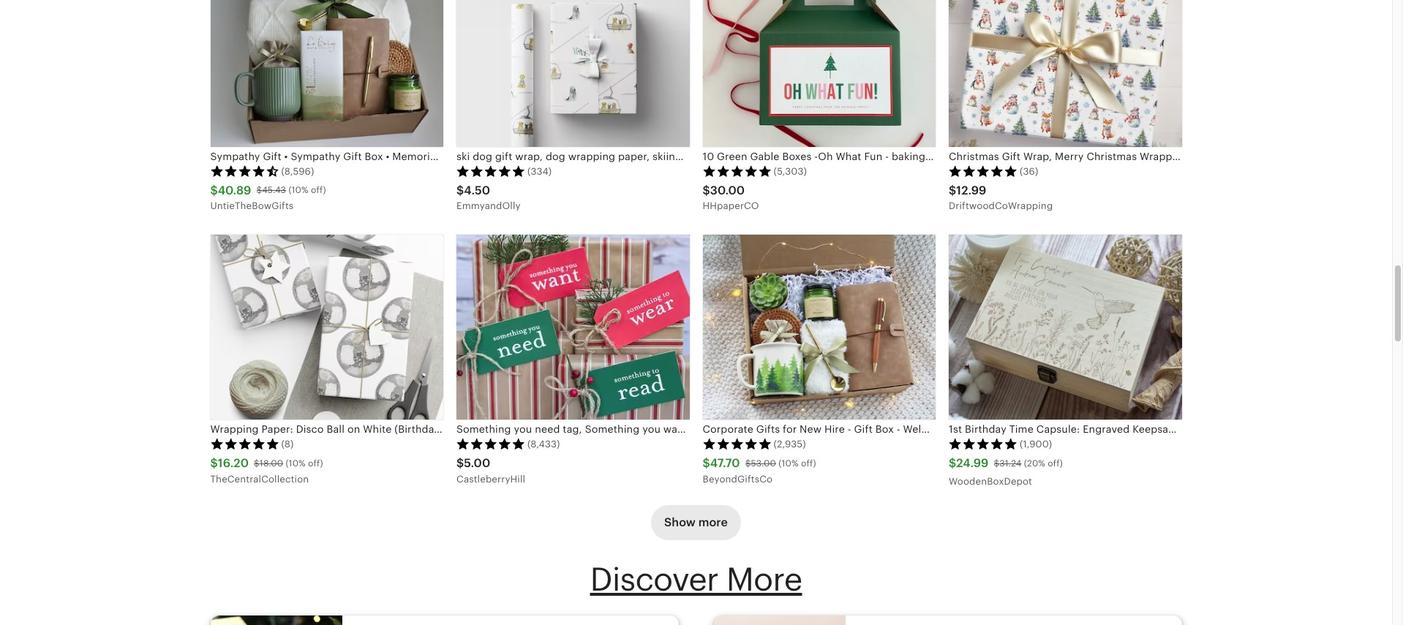 Task type: vqa. For each thing, say whether or not it's contained in the screenshot.


Task type: locate. For each thing, give the bounding box(es) containing it.
0 horizontal spatial dog
[[473, 151, 493, 162]]

1 horizontal spatial wrapping
[[752, 151, 799, 162]]

gift up $ 4.50 emmyandolly
[[495, 151, 513, 162]]

untiethebowgifts
[[210, 201, 294, 212]]

gift right skiing
[[685, 151, 702, 162]]

4.5 out of 5 stars image
[[210, 165, 279, 177]]

12.99
[[957, 183, 987, 197]]

(36)
[[1020, 166, 1039, 177]]

1st birthday time capsule: engraved keepsake box, baby's memory box, wedding anniversary gift | to open on your 18th birthday image
[[949, 235, 1182, 420]]

off) down (2,935)
[[801, 459, 816, 469]]

(10% for 47.70
[[779, 459, 799, 469]]

5 out of 5 stars image up 16.20
[[210, 439, 279, 450]]

5 out of 5 stars image for 30.00
[[703, 165, 772, 177]]

wrap, up '30.00'
[[705, 151, 733, 162]]

(10% inside $ 16.20 $ 18.00 (10% off) thecentralcollection
[[286, 459, 306, 469]]

$ 16.20 $ 18.00 (10% off) thecentralcollection
[[210, 457, 323, 485]]

1 horizontal spatial wrap,
[[705, 151, 733, 162]]

24.99
[[957, 457, 989, 471]]

5 out of 5 stars image up 4.50
[[457, 165, 525, 177]]

(8,596)
[[281, 166, 314, 177]]

0 horizontal spatial gift
[[495, 151, 513, 162]]

0 horizontal spatial wrapping
[[568, 151, 616, 162]]

31.24
[[1000, 459, 1022, 469]]

(10% inside $ 40.89 $ 45.43 (10% off) untiethebowgifts
[[289, 185, 309, 196]]

ski up 4.50
[[457, 151, 470, 162]]

2 wrapping from the left
[[752, 151, 799, 162]]

corporate gifts for new hire - gift box - welcome to the team - appreciation gift - recognition gift box - welcome to work box, welcome gift image
[[703, 235, 936, 420]]

(8,433)
[[528, 439, 560, 450]]

$ 4.50 emmyandolly
[[457, 183, 521, 212]]

off) inside $ 16.20 $ 18.00 (10% off) thecentralcollection
[[308, 459, 323, 469]]

more
[[727, 562, 802, 599]]

1 horizontal spatial gift
[[685, 151, 702, 162]]

2 gift from the left
[[685, 151, 702, 162]]

(10% down (2,935)
[[779, 459, 799, 469]]

$ 40.89 $ 45.43 (10% off) untiethebowgifts
[[210, 183, 326, 212]]

5 out of 5 stars image up 47.70
[[703, 439, 772, 450]]

off) right the "(20%"
[[1048, 459, 1063, 469]]

5 out of 5 stars image
[[457, 165, 525, 177], [703, 165, 772, 177], [949, 165, 1018, 177], [210, 439, 279, 450], [457, 439, 525, 450], [703, 439, 772, 450], [949, 439, 1018, 450]]

1 horizontal spatial ski
[[735, 151, 749, 162]]

gift
[[495, 151, 513, 162], [685, 151, 702, 162]]

off)
[[311, 185, 326, 196], [308, 459, 323, 469], [801, 459, 816, 469], [1048, 459, 1063, 469]]

$
[[210, 183, 218, 197], [457, 183, 464, 197], [703, 183, 710, 197], [949, 183, 957, 197], [257, 185, 262, 196], [210, 457, 218, 471], [457, 457, 464, 471], [703, 457, 710, 471], [949, 457, 957, 471], [254, 459, 260, 469], [746, 459, 751, 469], [994, 459, 1000, 469]]

1 horizontal spatial dog
[[546, 151, 566, 162]]

discover more link
[[590, 562, 802, 599]]

1 gift from the left
[[495, 151, 513, 162]]

sympathy gift • sympathy gift box • memorial gift • loss of mother father brother sister friend • bereavement gift • grief gift image
[[210, 0, 444, 147]]

off) for 47.70
[[801, 459, 816, 469]]

2 dog from the left
[[546, 151, 566, 162]]

30.00
[[710, 183, 745, 197]]

wrapping paper: disco ball on white (birthday, bachelorette, disco party, girls night, holiday, christmas gift wrap) image
[[210, 235, 444, 420]]

something you need tag, something you want, you need, to wear, to read tags, christmas gift tags, want need wear read tags, set of 4 image
[[457, 235, 690, 420]]

off) inside $ 24.99 $ 31.24 (20% off) woodenboxdepot
[[1048, 459, 1063, 469]]

10 green gable boxes  -oh what fun - baking - baked christmas gift - cookie swap - homemade treats image
[[703, 0, 936, 147]]

wrapping up (5,303)
[[752, 151, 799, 162]]

show more
[[665, 516, 728, 530]]

$ 12.99 driftwoodcowrapping
[[949, 183, 1053, 212]]

4.50
[[464, 183, 490, 197]]

dog
[[473, 151, 493, 162], [546, 151, 566, 162]]

(10% inside $ 47.70 $ 53.00 (10% off) beyondgiftsco
[[779, 459, 799, 469]]

paper,
[[618, 151, 650, 162]]

0 horizontal spatial ski
[[457, 151, 470, 162]]

wrap, up (334)
[[515, 151, 543, 162]]

(10% down "(8)" at the left of page
[[286, 459, 306, 469]]

45.43
[[262, 185, 286, 196]]

(334)
[[528, 166, 552, 177]]

castleberryhill
[[457, 474, 526, 485]]

(10% down (8,596)
[[289, 185, 309, 196]]

off) inside $ 40.89 $ 45.43 (10% off) untiethebowgifts
[[311, 185, 326, 196]]

5 out of 5 stars image up 5.00
[[457, 439, 525, 450]]

5 out of 5 stars image up 12.99
[[949, 165, 1018, 177]]

driftwoodcowrapping
[[949, 201, 1053, 212]]

off) right 18.00
[[308, 459, 323, 469]]

5 out of 5 stars image for 24.99
[[949, 439, 1018, 450]]

wrapping left paper,
[[568, 151, 616, 162]]

$ inside $ 4.50 emmyandolly
[[457, 183, 464, 197]]

wrapping
[[568, 151, 616, 162], [752, 151, 799, 162]]

1 dog from the left
[[473, 151, 493, 162]]

5 out of 5 stars image up '30.00'
[[703, 165, 772, 177]]

hhpaperco
[[703, 201, 759, 212]]

ski dog gift wrap, dog wrapping paper, skiing gift wrap, ski wrapping paper
[[457, 151, 831, 162]]

5 out of 5 stars image for 4.50
[[457, 165, 525, 177]]

off) down (8,596)
[[311, 185, 326, 196]]

ski dog gift wrap, dog wrapping paper, skiing gift wrap, ski wrapping paper image
[[457, 0, 690, 147]]

ski
[[457, 151, 470, 162], [735, 151, 749, 162]]

beyondgiftsco
[[703, 474, 773, 485]]

off) inside $ 47.70 $ 53.00 (10% off) beyondgiftsco
[[801, 459, 816, 469]]

5 out of 5 stars image for 12.99
[[949, 165, 1018, 177]]

ski up '30.00'
[[735, 151, 749, 162]]

5 out of 5 stars image up 24.99
[[949, 439, 1018, 450]]

0 horizontal spatial wrap,
[[515, 151, 543, 162]]

dog up (334)
[[546, 151, 566, 162]]

(10%
[[289, 185, 309, 196], [286, 459, 306, 469], [779, 459, 799, 469]]

wrap,
[[515, 151, 543, 162], [705, 151, 733, 162]]

off) for 40.89
[[311, 185, 326, 196]]

christmas gift wrap, merry christmas wrapping paper, rustic christmas, woodland christmas, woodland animals winter, christmas fox, snowman image
[[949, 0, 1182, 147]]

dog up 4.50
[[473, 151, 493, 162]]



Task type: describe. For each thing, give the bounding box(es) containing it.
emmyandolly
[[457, 201, 521, 212]]

5 out of 5 stars image for 16.20
[[210, 439, 279, 450]]

woodenboxdepot
[[949, 476, 1033, 487]]

discover
[[590, 562, 719, 599]]

$ 24.99 $ 31.24 (20% off) woodenboxdepot
[[949, 457, 1063, 487]]

off) for 16.20
[[308, 459, 323, 469]]

1 ski from the left
[[457, 151, 470, 162]]

18.00
[[260, 459, 283, 469]]

(10% for 40.89
[[289, 185, 309, 196]]

more
[[699, 516, 728, 530]]

53.00
[[751, 459, 777, 469]]

paper
[[802, 151, 831, 162]]

discover more
[[590, 562, 802, 599]]

show
[[665, 516, 696, 530]]

$ 5.00 castleberryhill
[[457, 457, 526, 485]]

(5,303)
[[774, 166, 807, 177]]

off) for 24.99
[[1048, 459, 1063, 469]]

16.20
[[218, 457, 249, 471]]

5.00
[[464, 457, 491, 471]]

show more link
[[651, 506, 741, 541]]

(8)
[[281, 439, 294, 450]]

$ inside $ 30.00 hhpaperco
[[703, 183, 710, 197]]

2 ski from the left
[[735, 151, 749, 162]]

thecentralcollection
[[210, 474, 309, 485]]

5 out of 5 stars image for 5.00
[[457, 439, 525, 450]]

5 out of 5 stars image for 47.70
[[703, 439, 772, 450]]

47.70
[[710, 457, 740, 471]]

(10% for 16.20
[[286, 459, 306, 469]]

2 wrap, from the left
[[705, 151, 733, 162]]

1 wrap, from the left
[[515, 151, 543, 162]]

$ inside $ 5.00 castleberryhill
[[457, 457, 464, 471]]

(20%
[[1024, 459, 1046, 469]]

$ 30.00 hhpaperco
[[703, 183, 759, 212]]

40.89
[[218, 183, 251, 197]]

$ inside $ 12.99 driftwoodcowrapping
[[949, 183, 957, 197]]

(1,900)
[[1020, 439, 1053, 450]]

$ 47.70 $ 53.00 (10% off) beyondgiftsco
[[703, 457, 816, 485]]

skiing
[[653, 151, 682, 162]]

(2,935)
[[774, 439, 806, 450]]

1 wrapping from the left
[[568, 151, 616, 162]]



